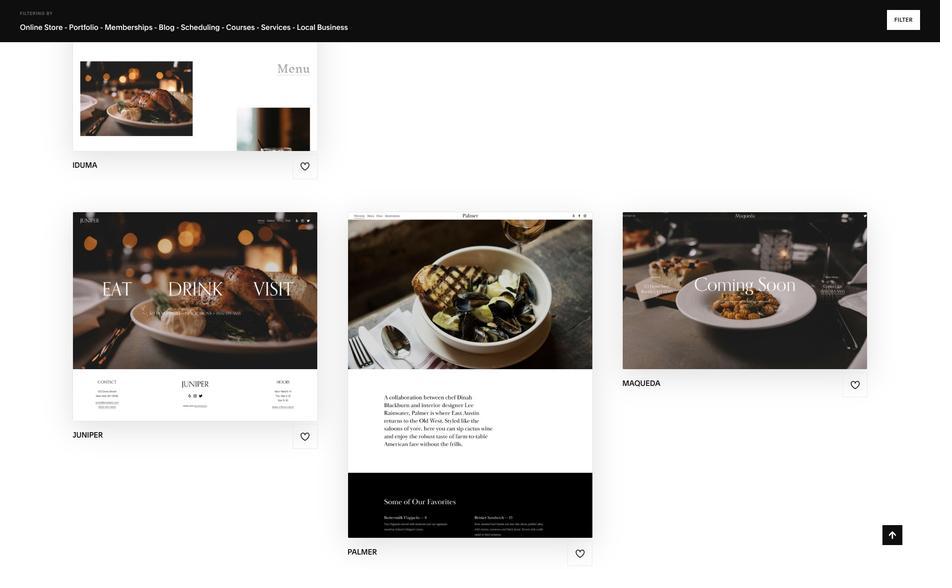 Task type: describe. For each thing, give the bounding box(es) containing it.
maqueda inside 'link'
[[743, 291, 790, 301]]

add palmer to your favorites list image
[[576, 549, 586, 559]]

2 - from the left
[[100, 23, 103, 32]]

online
[[20, 23, 43, 32]]

filtering
[[20, 11, 45, 16]]

start with palmer
[[420, 357, 511, 368]]

iduma
[[73, 161, 97, 170]]

start with palmer button
[[420, 350, 521, 375]]

7 - from the left
[[293, 23, 295, 32]]

business
[[317, 23, 348, 32]]

maqueda inside button
[[745, 273, 792, 283]]

preview maqueda link
[[701, 284, 790, 309]]

juniper inside preview juniper link
[[197, 317, 235, 327]]

with for juniper
[[174, 299, 197, 309]]

preview maqueda
[[701, 291, 790, 301]]

4 - from the left
[[176, 23, 179, 32]]

add iduma to your favorites list image
[[300, 162, 310, 172]]

start with juniper
[[144, 299, 237, 309]]

start for preview maqueda
[[690, 273, 717, 283]]

maqueda image
[[623, 212, 868, 369]]

by
[[46, 11, 53, 16]]

juniper inside "start with juniper" button
[[199, 299, 237, 309]]

juniper image
[[73, 212, 317, 421]]

with inside 'button'
[[449, 357, 473, 368]]

preview for preview juniper
[[156, 317, 195, 327]]

start for preview juniper
[[144, 299, 172, 309]]



Task type: locate. For each thing, give the bounding box(es) containing it.
1 horizontal spatial palmer
[[475, 357, 511, 368]]

1 horizontal spatial preview
[[701, 291, 741, 301]]

online store - portfolio - memberships - blog - scheduling - courses - services - local business
[[20, 23, 348, 32]]

- right portfolio
[[100, 23, 103, 32]]

start inside button
[[144, 299, 172, 309]]

preview down start with maqueda in the top of the page
[[701, 291, 741, 301]]

preview down start with juniper
[[156, 317, 195, 327]]

1 - from the left
[[65, 23, 67, 32]]

1 vertical spatial preview
[[156, 317, 195, 327]]

0 vertical spatial palmer
[[475, 357, 511, 368]]

- right courses at top
[[257, 23, 260, 32]]

services
[[261, 23, 291, 32]]

3 - from the left
[[154, 23, 157, 32]]

1 vertical spatial with
[[174, 299, 197, 309]]

5 - from the left
[[222, 23, 225, 32]]

0 horizontal spatial with
[[174, 299, 197, 309]]

scheduling
[[181, 23, 220, 32]]

start with juniper button
[[144, 292, 246, 317]]

local
[[297, 23, 316, 32]]

maqueda
[[745, 273, 792, 283], [743, 291, 790, 301], [623, 379, 661, 388]]

preview inside preview juniper link
[[156, 317, 195, 327]]

2 horizontal spatial with
[[720, 273, 743, 283]]

filtering by
[[20, 11, 53, 16]]

with
[[720, 273, 743, 283], [174, 299, 197, 309], [449, 357, 473, 368]]

0 vertical spatial juniper
[[199, 299, 237, 309]]

blog
[[159, 23, 175, 32]]

back to top image
[[888, 530, 898, 540]]

0 vertical spatial preview
[[701, 291, 741, 301]]

start inside button
[[690, 273, 717, 283]]

2 horizontal spatial start
[[690, 273, 717, 283]]

courses
[[226, 23, 255, 32]]

- left local
[[293, 23, 295, 32]]

palmer inside 'button'
[[475, 357, 511, 368]]

start with maqueda button
[[690, 266, 801, 291]]

palmer image
[[348, 212, 593, 538]]

filter
[[895, 16, 914, 23]]

juniper
[[199, 299, 237, 309], [197, 317, 235, 327], [73, 431, 103, 440]]

iduma image
[[73, 0, 317, 151]]

start inside 'button'
[[420, 357, 447, 368]]

preview juniper
[[156, 317, 235, 327]]

memberships
[[105, 23, 153, 32]]

1 vertical spatial maqueda
[[743, 291, 790, 301]]

- left blog
[[154, 23, 157, 32]]

add juniper to your favorites list image
[[300, 432, 310, 442]]

0 horizontal spatial start
[[144, 299, 172, 309]]

filter button
[[888, 10, 921, 30]]

0 vertical spatial maqueda
[[745, 273, 792, 283]]

1 vertical spatial juniper
[[197, 317, 235, 327]]

preview for preview maqueda
[[701, 291, 741, 301]]

-
[[65, 23, 67, 32], [100, 23, 103, 32], [154, 23, 157, 32], [176, 23, 179, 32], [222, 23, 225, 32], [257, 23, 260, 32], [293, 23, 295, 32]]

1 vertical spatial start
[[144, 299, 172, 309]]

start
[[690, 273, 717, 283], [144, 299, 172, 309], [420, 357, 447, 368]]

add maqueda to your favorites list image
[[851, 380, 861, 390]]

1 horizontal spatial start
[[420, 357, 447, 368]]

- right blog
[[176, 23, 179, 32]]

0 horizontal spatial preview
[[156, 317, 195, 327]]

0 vertical spatial with
[[720, 273, 743, 283]]

start with maqueda
[[690, 273, 792, 283]]

1 vertical spatial palmer
[[348, 548, 377, 557]]

preview juniper link
[[156, 309, 235, 334]]

portfolio
[[69, 23, 99, 32]]

palmer
[[475, 357, 511, 368], [348, 548, 377, 557]]

preview inside the preview maqueda 'link'
[[701, 291, 741, 301]]

with for maqueda
[[720, 273, 743, 283]]

1 horizontal spatial with
[[449, 357, 473, 368]]

2 vertical spatial start
[[420, 357, 447, 368]]

6 - from the left
[[257, 23, 260, 32]]

2 vertical spatial maqueda
[[623, 379, 661, 388]]

preview
[[701, 291, 741, 301], [156, 317, 195, 327]]

with inside button
[[174, 299, 197, 309]]

2 vertical spatial with
[[449, 357, 473, 368]]

2 vertical spatial juniper
[[73, 431, 103, 440]]

0 vertical spatial start
[[690, 273, 717, 283]]

- right store
[[65, 23, 67, 32]]

- left courses at top
[[222, 23, 225, 32]]

store
[[44, 23, 63, 32]]

0 horizontal spatial palmer
[[348, 548, 377, 557]]

with inside button
[[720, 273, 743, 283]]



Task type: vqa. For each thing, say whether or not it's contained in the screenshot.
Arc Objects homepage image
no



